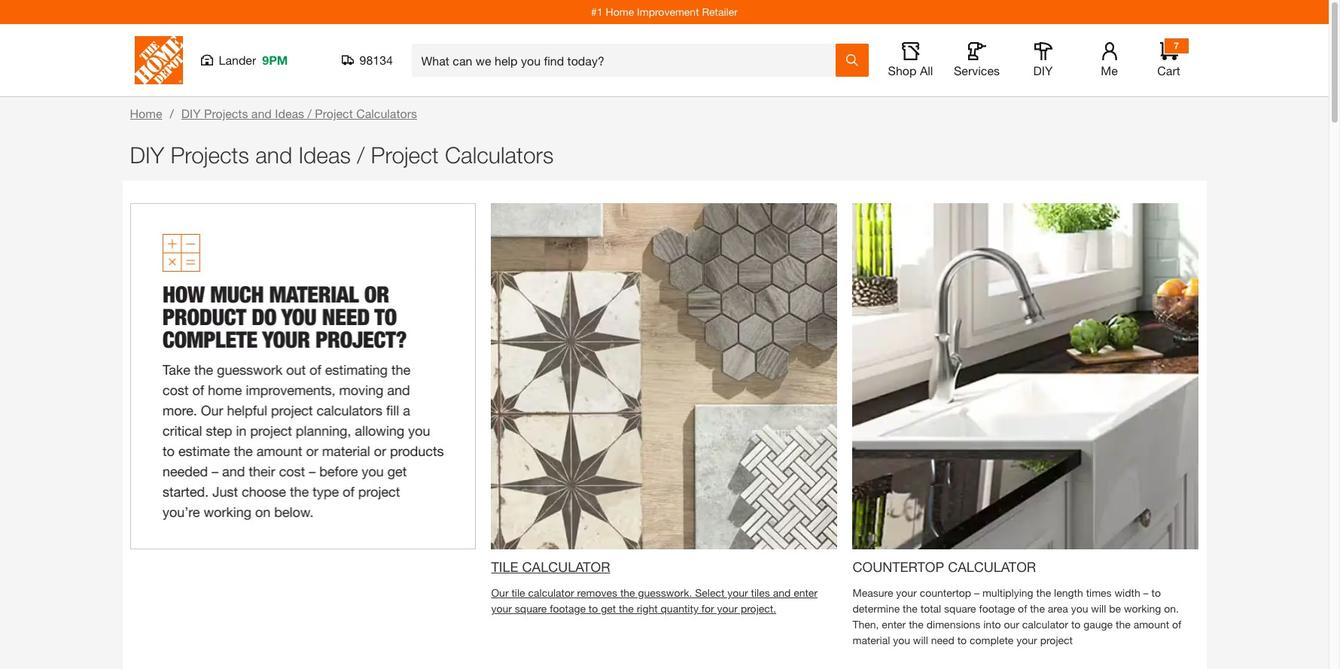 Task type: locate. For each thing, give the bounding box(es) containing it.
2 vertical spatial and
[[773, 587, 791, 600]]

1 vertical spatial of
[[1173, 618, 1182, 631]]

to left gauge
[[1072, 618, 1081, 631]]

ideas down diy projects and ideas / project calculators link
[[299, 142, 351, 168]]

to inside the 'our tile calculator removes the guesswork. select your tiles and enter your square footage to get the right quantity for your project.'
[[589, 603, 598, 615]]

0 vertical spatial enter
[[794, 587, 818, 600]]

calculator up project
[[1023, 618, 1069, 631]]

countertop
[[853, 559, 945, 575]]

shop
[[888, 63, 917, 78]]

diy projects and ideas / project calculators down 9pm
[[181, 106, 417, 121]]

calculator for countertop calculator
[[948, 559, 1037, 575]]

the right get
[[619, 603, 634, 615]]

calculator
[[522, 559, 610, 575], [948, 559, 1037, 575]]

1 horizontal spatial you
[[1072, 603, 1089, 615]]

0 horizontal spatial enter
[[794, 587, 818, 600]]

2 vertical spatial diy
[[130, 142, 164, 168]]

1 vertical spatial /
[[357, 142, 365, 168]]

2 calculator from the left
[[948, 559, 1037, 575]]

1 square from the left
[[515, 603, 547, 615]]

2 horizontal spatial diy
[[1034, 63, 1053, 78]]

footage down removes
[[550, 603, 586, 615]]

complete
[[970, 634, 1014, 647]]

you right material
[[893, 634, 911, 647]]

0 vertical spatial project
[[315, 106, 353, 121]]

0 horizontal spatial calculator
[[522, 559, 610, 575]]

square down tile
[[515, 603, 547, 615]]

the left area
[[1031, 603, 1045, 615]]

diy projects and ideas / project calculators down diy projects and ideas / project calculators link
[[130, 142, 554, 168]]

0 horizontal spatial calculators
[[356, 106, 417, 121]]

1 horizontal spatial calculators
[[445, 142, 554, 168]]

amount
[[1134, 618, 1170, 631]]

0 vertical spatial /
[[308, 106, 312, 121]]

0 vertical spatial you
[[1072, 603, 1089, 615]]

right
[[637, 603, 658, 615]]

then,
[[853, 618, 879, 631]]

0 horizontal spatial project
[[315, 106, 353, 121]]

1 calculator from the left
[[522, 559, 610, 575]]

home
[[606, 5, 634, 18], [130, 106, 162, 121]]

shop all
[[888, 63, 934, 78]]

0 horizontal spatial of
[[1018, 603, 1028, 615]]

removes
[[577, 587, 618, 600]]

multiplying
[[983, 587, 1034, 600]]

1 horizontal spatial calculator
[[1023, 618, 1069, 631]]

0 horizontal spatial –
[[975, 587, 980, 600]]

0 horizontal spatial home
[[130, 106, 162, 121]]

1 horizontal spatial footage
[[980, 603, 1015, 615]]

footage inside measure your countertop – multiplying the length times width – to determine the total square footage of the area you will be working on. then, enter the dimensions into our calculator to gauge the amount of material you will need to complete your project
[[980, 603, 1015, 615]]

our
[[1004, 618, 1020, 631]]

98134 button
[[342, 53, 394, 68]]

1 horizontal spatial –
[[1144, 587, 1149, 600]]

1 vertical spatial project
[[371, 142, 439, 168]]

improvement
[[637, 5, 699, 18]]

and
[[251, 106, 272, 121], [255, 142, 292, 168], [773, 587, 791, 600]]

and down lander 9pm
[[251, 106, 272, 121]]

how much material or product do you need to complete your project? image
[[130, 203, 476, 550]]

0 horizontal spatial calculator
[[528, 587, 574, 600]]

0 vertical spatial and
[[251, 106, 272, 121]]

of down on. at bottom right
[[1173, 618, 1182, 631]]

enter down determine
[[882, 618, 906, 631]]

the down be
[[1116, 618, 1131, 631]]

2 footage from the left
[[980, 603, 1015, 615]]

tile calculator image
[[491, 203, 838, 550]]

1 horizontal spatial diy
[[181, 106, 201, 121]]

calculators
[[356, 106, 417, 121], [445, 142, 554, 168]]

project
[[315, 106, 353, 121], [371, 142, 439, 168]]

enter right tiles
[[794, 587, 818, 600]]

measure your countertop – multiplying the length times width – to determine the total square footage of the area you will be working on. then, enter the dimensions into our calculator to gauge the amount of material you will need to complete your project
[[853, 587, 1182, 647]]

ideas down 9pm
[[275, 106, 304, 121]]

length
[[1055, 587, 1084, 600]]

/
[[308, 106, 312, 121], [357, 142, 365, 168]]

2 square from the left
[[945, 603, 977, 615]]

1 footage from the left
[[550, 603, 586, 615]]

enter
[[794, 587, 818, 600], [882, 618, 906, 631]]

enter inside the 'our tile calculator removes the guesswork. select your tiles and enter your square footage to get the right quantity for your project.'
[[794, 587, 818, 600]]

calculator
[[528, 587, 574, 600], [1023, 618, 1069, 631]]

diy down home link
[[130, 142, 164, 168]]

ideas
[[275, 106, 304, 121], [299, 142, 351, 168]]

countertop calculator
[[853, 559, 1037, 575]]

1 vertical spatial calculators
[[445, 142, 554, 168]]

1 vertical spatial calculator
[[1023, 618, 1069, 631]]

to up working
[[1152, 587, 1161, 600]]

0 horizontal spatial square
[[515, 603, 547, 615]]

0 horizontal spatial will
[[914, 634, 929, 647]]

1 vertical spatial projects
[[171, 142, 249, 168]]

diy projects and ideas / project calculators
[[181, 106, 417, 121], [130, 142, 554, 168]]

to
[[1152, 587, 1161, 600], [589, 603, 598, 615], [1072, 618, 1081, 631], [958, 634, 967, 647]]

1 horizontal spatial home
[[606, 5, 634, 18]]

guesswork.
[[638, 587, 692, 600]]

0 vertical spatial of
[[1018, 603, 1028, 615]]

quantity
[[661, 603, 699, 615]]

projects
[[204, 106, 248, 121], [171, 142, 249, 168]]

calculator up multiplying
[[948, 559, 1037, 575]]

1 horizontal spatial square
[[945, 603, 977, 615]]

calculator up removes
[[522, 559, 610, 575]]

of up our
[[1018, 603, 1028, 615]]

–
[[975, 587, 980, 600], [1144, 587, 1149, 600]]

and right tiles
[[773, 587, 791, 600]]

area
[[1048, 603, 1069, 615]]

tiles
[[751, 587, 770, 600]]

will down times
[[1092, 603, 1107, 615]]

of
[[1018, 603, 1028, 615], [1173, 618, 1182, 631]]

1 horizontal spatial enter
[[882, 618, 906, 631]]

calculator down tile calculator
[[528, 587, 574, 600]]

to down dimensions
[[958, 634, 967, 647]]

calculator for tile calculator
[[522, 559, 610, 575]]

you down "length"
[[1072, 603, 1089, 615]]

What can we help you find today? search field
[[421, 44, 835, 76]]

1 horizontal spatial calculator
[[948, 559, 1037, 575]]

0 horizontal spatial diy
[[130, 142, 164, 168]]

0 vertical spatial projects
[[204, 106, 248, 121]]

get
[[601, 603, 616, 615]]

0 vertical spatial diy
[[1034, 63, 1053, 78]]

diy right home link
[[181, 106, 201, 121]]

square inside the 'our tile calculator removes the guesswork. select your tiles and enter your square footage to get the right quantity for your project.'
[[515, 603, 547, 615]]

footage up into
[[980, 603, 1015, 615]]

1 horizontal spatial will
[[1092, 603, 1107, 615]]

#1
[[591, 5, 603, 18]]

our tile calculator removes the guesswork. select your tiles and enter your square footage to get the right quantity for your project.
[[491, 587, 818, 615]]

home right the #1
[[606, 5, 634, 18]]

square up dimensions
[[945, 603, 977, 615]]

0 vertical spatial calculators
[[356, 106, 417, 121]]

services
[[954, 63, 1000, 78]]

retailer
[[702, 5, 738, 18]]

project.
[[741, 603, 777, 615]]

0 horizontal spatial you
[[893, 634, 911, 647]]

our
[[491, 587, 509, 600]]

will
[[1092, 603, 1107, 615], [914, 634, 929, 647]]

– left multiplying
[[975, 587, 980, 600]]

footage
[[550, 603, 586, 615], [980, 603, 1015, 615]]

and down diy projects and ideas / project calculators link
[[255, 142, 292, 168]]

– up working
[[1144, 587, 1149, 600]]

home link
[[130, 106, 162, 121]]

0 vertical spatial calculator
[[528, 587, 574, 600]]

1 horizontal spatial of
[[1173, 618, 1182, 631]]

and inside the 'our tile calculator removes the guesswork. select your tiles and enter your square footage to get the right quantity for your project.'
[[773, 587, 791, 600]]

square
[[515, 603, 547, 615], [945, 603, 977, 615]]

1 horizontal spatial project
[[371, 142, 439, 168]]

will left need
[[914, 634, 929, 647]]

on.
[[1165, 603, 1180, 615]]

0 vertical spatial diy projects and ideas / project calculators
[[181, 106, 417, 121]]

home down 'the home depot logo'
[[130, 106, 162, 121]]

you
[[1072, 603, 1089, 615], [893, 634, 911, 647]]

your
[[728, 587, 748, 600], [897, 587, 917, 600], [491, 603, 512, 615], [717, 603, 738, 615], [1017, 634, 1038, 647]]

cart
[[1158, 63, 1181, 78]]

1 vertical spatial and
[[255, 142, 292, 168]]

2 – from the left
[[1144, 587, 1149, 600]]

into
[[984, 618, 1001, 631]]

diy left me
[[1034, 63, 1053, 78]]

0 vertical spatial will
[[1092, 603, 1107, 615]]

select
[[695, 587, 725, 600]]

to left get
[[589, 603, 598, 615]]

0 horizontal spatial /
[[308, 106, 312, 121]]

me button
[[1086, 42, 1134, 78]]

diy button
[[1019, 42, 1068, 78]]

diy
[[1034, 63, 1053, 78], [181, 106, 201, 121], [130, 142, 164, 168]]

the right removes
[[621, 587, 635, 600]]

the
[[621, 587, 635, 600], [1037, 587, 1052, 600], [619, 603, 634, 615], [903, 603, 918, 615], [1031, 603, 1045, 615], [909, 618, 924, 631], [1116, 618, 1131, 631]]

0 horizontal spatial footage
[[550, 603, 586, 615]]

1 vertical spatial enter
[[882, 618, 906, 631]]

the down "total"
[[909, 618, 924, 631]]



Task type: describe. For each thing, give the bounding box(es) containing it.
measure
[[853, 587, 894, 600]]

width
[[1115, 587, 1141, 600]]

calculator inside the 'our tile calculator removes the guesswork. select your tiles and enter your square footage to get the right quantity for your project.'
[[528, 587, 574, 600]]

project
[[1041, 634, 1073, 647]]

cart 7
[[1158, 40, 1181, 78]]

footage inside the 'our tile calculator removes the guesswork. select your tiles and enter your square footage to get the right quantity for your project.'
[[550, 603, 586, 615]]

courtertop calculator image
[[853, 203, 1199, 550]]

material
[[853, 634, 890, 647]]

lander
[[219, 53, 256, 67]]

1 vertical spatial ideas
[[299, 142, 351, 168]]

countertop
[[920, 587, 972, 600]]

1 vertical spatial will
[[914, 634, 929, 647]]

1 vertical spatial diy projects and ideas / project calculators
[[130, 142, 554, 168]]

1 – from the left
[[975, 587, 980, 600]]

1 vertical spatial you
[[893, 634, 911, 647]]

diy inside diy button
[[1034, 63, 1053, 78]]

working
[[1124, 603, 1162, 615]]

calculator inside measure your countertop – multiplying the length times width – to determine the total square footage of the area you will be working on. then, enter the dimensions into our calculator to gauge the amount of material you will need to complete your project
[[1023, 618, 1069, 631]]

the home depot logo image
[[134, 36, 183, 84]]

dimensions
[[927, 618, 981, 631]]

the left "total"
[[903, 603, 918, 615]]

98134
[[360, 53, 393, 67]]

determine
[[853, 603, 900, 615]]

1 vertical spatial diy
[[181, 106, 201, 121]]

the up area
[[1037, 587, 1052, 600]]

be
[[1110, 603, 1122, 615]]

7
[[1174, 40, 1179, 51]]

times
[[1087, 587, 1112, 600]]

0 vertical spatial ideas
[[275, 106, 304, 121]]

tile
[[491, 559, 519, 575]]

all
[[920, 63, 934, 78]]

shop all button
[[887, 42, 935, 78]]

square inside measure your countertop – multiplying the length times width – to determine the total square footage of the area you will be working on. then, enter the dimensions into our calculator to gauge the amount of material you will need to complete your project
[[945, 603, 977, 615]]

need
[[931, 634, 955, 647]]

total
[[921, 603, 942, 615]]

1 horizontal spatial /
[[357, 142, 365, 168]]

enter inside measure your countertop – multiplying the length times width – to determine the total square footage of the area you will be working on. then, enter the dimensions into our calculator to gauge the amount of material you will need to complete your project
[[882, 618, 906, 631]]

1 vertical spatial home
[[130, 106, 162, 121]]

tile
[[512, 587, 525, 600]]

diy projects and ideas / project calculators link
[[181, 106, 417, 121]]

services button
[[953, 42, 1001, 78]]

gauge
[[1084, 618, 1113, 631]]

#1 home improvement retailer
[[591, 5, 738, 18]]

lander 9pm
[[219, 53, 288, 67]]

9pm
[[262, 53, 288, 67]]

0 vertical spatial home
[[606, 5, 634, 18]]

me
[[1101, 63, 1118, 78]]

for
[[702, 603, 715, 615]]

tile calculator
[[491, 559, 610, 575]]



Task type: vqa. For each thing, say whether or not it's contained in the screenshot.
Material
yes



